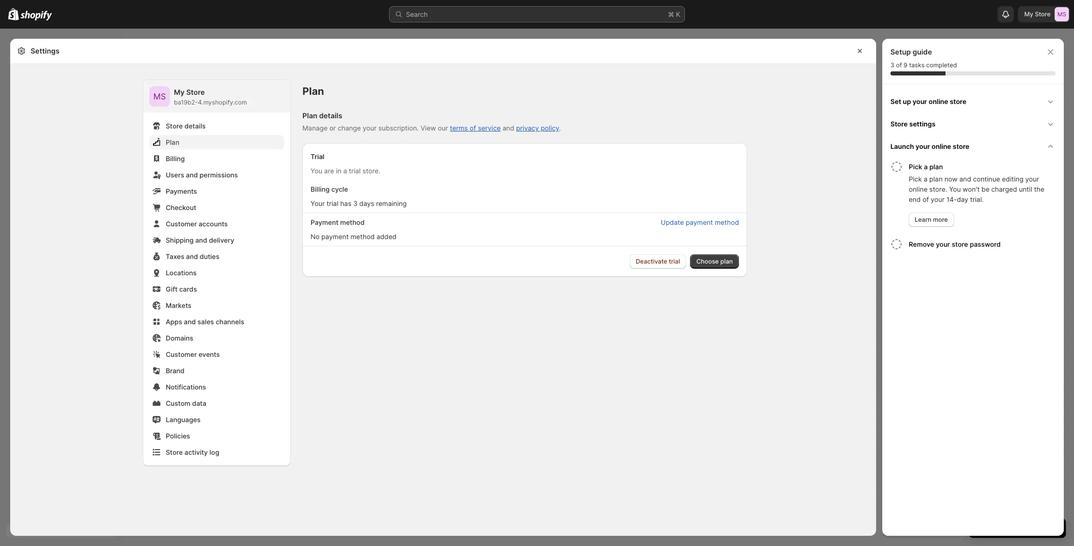 Task type: locate. For each thing, give the bounding box(es) containing it.
billing for billing
[[166, 155, 185, 163]]

0 horizontal spatial my
[[174, 88, 185, 96]]

2 customer from the top
[[166, 351, 197, 359]]

plan inside pick a plan now and continue editing your online store. you won't be charged until the end of your 14-day trial.
[[930, 175, 943, 183]]

0 vertical spatial trial
[[349, 167, 361, 175]]

0 vertical spatial you
[[311, 167, 322, 175]]

1 vertical spatial of
[[470, 124, 476, 132]]

customer
[[166, 220, 197, 228], [166, 351, 197, 359]]

1 vertical spatial my
[[174, 88, 185, 96]]

up
[[903, 97, 911, 106]]

trial
[[311, 153, 325, 161]]

ms button
[[149, 86, 170, 107]]

2 pick from the top
[[909, 175, 922, 183]]

plan inside button
[[930, 163, 943, 171]]

customer events link
[[149, 347, 284, 362]]

0 vertical spatial store
[[950, 97, 967, 106]]

0 horizontal spatial 3
[[353, 199, 358, 208]]

1 horizontal spatial my
[[1025, 10, 1034, 18]]

your left '14-' on the top right
[[931, 195, 945, 204]]

payments
[[166, 187, 197, 195]]

a down pick a plan
[[924, 175, 928, 183]]

details inside plan details manage or change your subscription. view our terms of service and privacy policy .
[[319, 111, 342, 120]]

0 vertical spatial 3
[[891, 61, 895, 69]]

no
[[311, 233, 320, 241]]

your right the remove
[[936, 240, 950, 248]]

0 horizontal spatial details
[[185, 122, 206, 130]]

1 vertical spatial my store image
[[149, 86, 170, 107]]

online up pick a plan
[[932, 142, 952, 151]]

data
[[192, 399, 206, 408]]

0 vertical spatial billing
[[166, 155, 185, 163]]

checkout link
[[149, 201, 284, 215]]

0 vertical spatial payment
[[686, 218, 713, 227]]

and
[[503, 124, 514, 132], [186, 171, 198, 179], [960, 175, 972, 183], [195, 236, 207, 244], [186, 253, 198, 261], [184, 318, 196, 326]]

subscription.
[[379, 124, 419, 132]]

⌘ k
[[668, 10, 681, 18]]

apps
[[166, 318, 182, 326]]

1 horizontal spatial you
[[949, 185, 961, 193]]

details for plan
[[319, 111, 342, 120]]

trial for your
[[327, 199, 339, 208]]

a
[[924, 163, 928, 171], [343, 167, 347, 175], [924, 175, 928, 183]]

billing cycle
[[311, 185, 348, 193]]

your
[[913, 97, 927, 106], [363, 124, 377, 132], [916, 142, 930, 151], [1026, 175, 1040, 183], [931, 195, 945, 204], [936, 240, 950, 248]]

plan inside plan details manage or change your subscription. view our terms of service and privacy policy .
[[303, 111, 317, 120]]

store inside button
[[891, 120, 908, 128]]

languages
[[166, 416, 201, 424]]

0 vertical spatial my
[[1025, 10, 1034, 18]]

payment
[[311, 218, 339, 227]]

1 vertical spatial plan
[[303, 111, 317, 120]]

details inside shop settings menu element
[[185, 122, 206, 130]]

details
[[319, 111, 342, 120], [185, 122, 206, 130]]

deactivate
[[636, 258, 668, 265]]

online up end
[[909, 185, 928, 193]]

and right taxes
[[186, 253, 198, 261]]

2 vertical spatial store
[[952, 240, 968, 248]]

2 vertical spatial online
[[909, 185, 928, 193]]

1 vertical spatial store
[[953, 142, 970, 151]]

2 vertical spatial of
[[923, 195, 929, 204]]

my for my store ba19b2-4.myshopify.com
[[174, 88, 185, 96]]

a inside pick a plan now and continue editing your online store. you won't be charged until the end of your 14-day trial.
[[924, 175, 928, 183]]

launch your online store
[[891, 142, 970, 151]]

and for delivery
[[195, 236, 207, 244]]

end
[[909, 195, 921, 204]]

your trial has 3 days remaining
[[311, 199, 407, 208]]

learn
[[915, 216, 932, 223]]

store inside 'link'
[[166, 448, 183, 457]]

store down store settings button
[[953, 142, 970, 151]]

and right the service
[[503, 124, 514, 132]]

0 vertical spatial details
[[319, 111, 342, 120]]

plan
[[930, 163, 943, 171], [930, 175, 943, 183], [721, 258, 733, 265]]

0 vertical spatial plan
[[930, 163, 943, 171]]

0 vertical spatial store.
[[363, 167, 381, 175]]

1 horizontal spatial details
[[319, 111, 342, 120]]

2 vertical spatial plan
[[166, 138, 179, 146]]

details for store
[[185, 122, 206, 130]]

2 vertical spatial plan
[[721, 258, 733, 265]]

your up until
[[1026, 175, 1040, 183]]

store. right in on the left top of page
[[363, 167, 381, 175]]

1 vertical spatial details
[[185, 122, 206, 130]]

customer for customer accounts
[[166, 220, 197, 228]]

my
[[1025, 10, 1034, 18], [174, 88, 185, 96]]

4.myshopify.com
[[198, 98, 247, 106]]

⌘
[[668, 10, 674, 18]]

details down ba19b2-
[[185, 122, 206, 130]]

0 vertical spatial my store image
[[1055, 7, 1069, 21]]

0 vertical spatial pick
[[909, 163, 923, 171]]

update
[[661, 218, 684, 227]]

plan inside settings dialog
[[721, 258, 733, 265]]

3 inside settings dialog
[[353, 199, 358, 208]]

and inside plan details manage or change your subscription. view our terms of service and privacy policy .
[[503, 124, 514, 132]]

2 horizontal spatial of
[[923, 195, 929, 204]]

or
[[330, 124, 336, 132]]

store.
[[363, 167, 381, 175], [930, 185, 948, 193]]

trial left has
[[327, 199, 339, 208]]

shipping
[[166, 236, 194, 244]]

2 horizontal spatial trial
[[669, 258, 680, 265]]

1 vertical spatial store.
[[930, 185, 948, 193]]

password
[[970, 240, 1001, 248]]

languages link
[[149, 413, 284, 427]]

accounts
[[199, 220, 228, 228]]

deactivate trial button
[[630, 255, 686, 269]]

0 horizontal spatial my store image
[[149, 86, 170, 107]]

0 horizontal spatial store.
[[363, 167, 381, 175]]

pick for pick a plan now and continue editing your online store. you won't be charged until the end of your 14-day trial.
[[909, 175, 922, 183]]

our
[[438, 124, 448, 132]]

launch
[[891, 142, 914, 151]]

plan down launch your online store
[[930, 163, 943, 171]]

method up choose plan
[[715, 218, 739, 227]]

plan right choose
[[721, 258, 733, 265]]

plan
[[303, 85, 324, 97], [303, 111, 317, 120], [166, 138, 179, 146]]

a right in on the left top of page
[[343, 167, 347, 175]]

store left password at the right
[[952, 240, 968, 248]]

pick inside pick a plan now and continue editing your online store. you won't be charged until the end of your 14-day trial.
[[909, 175, 922, 183]]

0 vertical spatial customer
[[166, 220, 197, 228]]

1 horizontal spatial of
[[896, 61, 902, 69]]

a down launch your online store
[[924, 163, 928, 171]]

pick inside pick a plan button
[[909, 163, 923, 171]]

3 left 9
[[891, 61, 895, 69]]

1 vertical spatial payment
[[322, 233, 349, 241]]

1 customer from the top
[[166, 220, 197, 228]]

until
[[1019, 185, 1033, 193]]

shipping and delivery link
[[149, 233, 284, 247]]

payment down payment method
[[322, 233, 349, 241]]

customer down checkout
[[166, 220, 197, 228]]

1 horizontal spatial payment
[[686, 218, 713, 227]]

my for my store
[[1025, 10, 1034, 18]]

in
[[336, 167, 342, 175]]

pick a plan
[[909, 163, 943, 171]]

0 horizontal spatial of
[[470, 124, 476, 132]]

you
[[311, 167, 322, 175], [949, 185, 961, 193]]

store up store settings button
[[950, 97, 967, 106]]

trial inside button
[[669, 258, 680, 265]]

my store
[[1025, 10, 1051, 18]]

you up '14-' on the top right
[[949, 185, 961, 193]]

a inside button
[[924, 163, 928, 171]]

billing
[[166, 155, 185, 163], [311, 185, 330, 193]]

terms of service link
[[450, 124, 501, 132]]

privacy
[[516, 124, 539, 132]]

1 vertical spatial you
[[949, 185, 961, 193]]

my inside my store ba19b2-4.myshopify.com
[[174, 88, 185, 96]]

payment right the 'update'
[[686, 218, 713, 227]]

your right change
[[363, 124, 377, 132]]

1 vertical spatial plan
[[930, 175, 943, 183]]

markets
[[166, 302, 191, 310]]

store. down now
[[930, 185, 948, 193]]

method left added
[[351, 233, 375, 241]]

details up or on the top left
[[319, 111, 342, 120]]

choose plan link
[[691, 255, 739, 269]]

remove your store password
[[909, 240, 1001, 248]]

view
[[421, 124, 436, 132]]

privacy policy link
[[516, 124, 559, 132]]

1 horizontal spatial billing
[[311, 185, 330, 193]]

billing inside shop settings menu element
[[166, 155, 185, 163]]

of right end
[[923, 195, 929, 204]]

plan left now
[[930, 175, 943, 183]]

plan for pick a plan
[[930, 163, 943, 171]]

customer down domains
[[166, 351, 197, 359]]

billing up users
[[166, 155, 185, 163]]

you inside settings dialog
[[311, 167, 322, 175]]

store activity log
[[166, 448, 219, 457]]

my store image
[[1055, 7, 1069, 21], [149, 86, 170, 107]]

0 horizontal spatial trial
[[327, 199, 339, 208]]

method for no payment method added
[[351, 233, 375, 241]]

cards
[[179, 285, 197, 293]]

store settings
[[891, 120, 936, 128]]

remove
[[909, 240, 935, 248]]

3 right has
[[353, 199, 358, 208]]

method for update payment method
[[715, 218, 739, 227]]

users
[[166, 171, 184, 179]]

1 vertical spatial pick
[[909, 175, 922, 183]]

of
[[896, 61, 902, 69], [470, 124, 476, 132], [923, 195, 929, 204]]

pick right mark pick a plan as done icon
[[909, 163, 923, 171]]

my store image right "my store"
[[1055, 7, 1069, 21]]

of right the terms
[[470, 124, 476, 132]]

and up won't
[[960, 175, 972, 183]]

1 vertical spatial customer
[[166, 351, 197, 359]]

0 horizontal spatial payment
[[322, 233, 349, 241]]

1 vertical spatial 3
[[353, 199, 358, 208]]

store inside my store ba19b2-4.myshopify.com
[[186, 88, 205, 96]]

0 horizontal spatial you
[[311, 167, 322, 175]]

1 vertical spatial billing
[[311, 185, 330, 193]]

of left 9
[[896, 61, 902, 69]]

1 vertical spatial trial
[[327, 199, 339, 208]]

mark remove your store password as done image
[[891, 238, 903, 251]]

trial right deactivate
[[669, 258, 680, 265]]

locations
[[166, 269, 197, 277]]

0 horizontal spatial billing
[[166, 155, 185, 163]]

payment
[[686, 218, 713, 227], [322, 233, 349, 241]]

store activity log link
[[149, 445, 284, 460]]

billing for billing cycle
[[311, 185, 330, 193]]

1 horizontal spatial store.
[[930, 185, 948, 193]]

my store image left ba19b2-
[[149, 86, 170, 107]]

store settings button
[[887, 113, 1060, 135]]

billing up your
[[311, 185, 330, 193]]

and right apps
[[184, 318, 196, 326]]

you left are
[[311, 167, 322, 175]]

pick down pick a plan
[[909, 175, 922, 183]]

gift cards link
[[149, 282, 284, 296]]

pick for pick a plan
[[909, 163, 923, 171]]

users and permissions link
[[149, 168, 284, 182]]

trial right in on the left top of page
[[349, 167, 361, 175]]

online up settings
[[929, 97, 949, 106]]

2 vertical spatial trial
[[669, 258, 680, 265]]

be
[[982, 185, 990, 193]]

1 horizontal spatial 3
[[891, 61, 895, 69]]

1 pick from the top
[[909, 163, 923, 171]]

and down customer accounts
[[195, 236, 207, 244]]

and right users
[[186, 171, 198, 179]]

tasks
[[910, 61, 925, 69]]

choose
[[697, 258, 719, 265]]

learn more link
[[909, 213, 955, 227]]



Task type: vqa. For each thing, say whether or not it's contained in the screenshot.
Store. in the Settings 'dialog'
yes



Task type: describe. For each thing, give the bounding box(es) containing it.
3 of 9 tasks completed
[[891, 61, 957, 69]]

no payment method added
[[311, 233, 397, 241]]

payment for no
[[322, 233, 349, 241]]

custom data
[[166, 399, 206, 408]]

shop settings menu element
[[143, 80, 290, 466]]

0 vertical spatial plan
[[303, 85, 324, 97]]

0 vertical spatial online
[[929, 97, 949, 106]]

policy
[[541, 124, 559, 132]]

domains link
[[149, 331, 284, 345]]

plan link
[[149, 135, 284, 149]]

gift cards
[[166, 285, 197, 293]]

apps and sales channels
[[166, 318, 244, 326]]

cycle
[[331, 185, 348, 193]]

manage
[[303, 124, 328, 132]]

of inside pick a plan now and continue editing your online store. you won't be charged until the end of your 14-day trial.
[[923, 195, 929, 204]]

brand link
[[149, 364, 284, 378]]

gift
[[166, 285, 178, 293]]

a for pick a plan now and continue editing your online store. you won't be charged until the end of your 14-day trial.
[[924, 175, 928, 183]]

update payment method
[[661, 218, 739, 227]]

set
[[891, 97, 902, 106]]

events
[[199, 351, 220, 359]]

custom
[[166, 399, 190, 408]]

your right "up"
[[913, 97, 927, 106]]

apps and sales channels link
[[149, 315, 284, 329]]

editing
[[1002, 175, 1024, 183]]

deactivate trial
[[636, 258, 680, 265]]

guide
[[913, 47, 932, 56]]

your inside button
[[936, 240, 950, 248]]

won't
[[963, 185, 980, 193]]

1 horizontal spatial my store image
[[1055, 7, 1069, 21]]

notifications link
[[149, 380, 284, 394]]

channels
[[216, 318, 244, 326]]

shopify image
[[8, 8, 19, 20]]

plan for pick a plan now and continue editing your online store. you won't be charged until the end of your 14-day trial.
[[930, 175, 943, 183]]

store details link
[[149, 119, 284, 133]]

store inside button
[[952, 240, 968, 248]]

has
[[340, 199, 352, 208]]

0 vertical spatial of
[[896, 61, 902, 69]]

a for pick a plan
[[924, 163, 928, 171]]

set up your online store button
[[887, 90, 1060, 113]]

settings
[[910, 120, 936, 128]]

customer accounts link
[[149, 217, 284, 231]]

continue
[[973, 175, 1001, 183]]

permissions
[[200, 171, 238, 179]]

pick a plan button
[[909, 158, 1060, 174]]

and for duties
[[186, 253, 198, 261]]

my store image inside shop settings menu element
[[149, 86, 170, 107]]

your right launch
[[916, 142, 930, 151]]

the
[[1035, 185, 1045, 193]]

duties
[[200, 253, 219, 261]]

a inside settings dialog
[[343, 167, 347, 175]]

markets link
[[149, 298, 284, 313]]

my store ba19b2-4.myshopify.com
[[174, 88, 247, 106]]

customer for customer events
[[166, 351, 197, 359]]

set up your online store
[[891, 97, 967, 106]]

search
[[406, 10, 428, 18]]

9
[[904, 61, 908, 69]]

your
[[311, 199, 325, 208]]

of inside plan details manage or change your subscription. view our terms of service and privacy policy .
[[470, 124, 476, 132]]

trial for deactivate
[[669, 258, 680, 265]]

setup guide
[[891, 47, 932, 56]]

more
[[933, 216, 948, 223]]

added
[[377, 233, 397, 241]]

launch your online store button
[[887, 135, 1060, 158]]

choose plan
[[697, 258, 733, 265]]

1 horizontal spatial trial
[[349, 167, 361, 175]]

plan inside shop settings menu element
[[166, 138, 179, 146]]

and for permissions
[[186, 171, 198, 179]]

ba19b2-
[[174, 98, 198, 106]]

online inside pick a plan now and continue editing your online store. you won't be charged until the end of your 14-day trial.
[[909, 185, 928, 193]]

settings
[[31, 46, 60, 55]]

store for store details
[[166, 122, 183, 130]]

settings dialog
[[10, 39, 877, 536]]

users and permissions
[[166, 171, 238, 179]]

notifications
[[166, 383, 206, 391]]

3 inside setup guide dialog
[[891, 61, 895, 69]]

taxes and duties link
[[149, 249, 284, 264]]

taxes and duties
[[166, 253, 219, 261]]

shopify image
[[21, 11, 52, 21]]

mark pick a plan as done image
[[891, 161, 903, 173]]

remaining
[[376, 199, 407, 208]]

setup guide dialog
[[883, 39, 1064, 536]]

1 vertical spatial online
[[932, 142, 952, 151]]

days
[[359, 199, 374, 208]]

checkout
[[166, 204, 196, 212]]

your inside plan details manage or change your subscription. view our terms of service and privacy policy .
[[363, 124, 377, 132]]

charged
[[992, 185, 1018, 193]]

trial.
[[971, 195, 984, 204]]

payments link
[[149, 184, 284, 198]]

change
[[338, 124, 361, 132]]

store details
[[166, 122, 206, 130]]

learn more
[[915, 216, 948, 223]]

sales
[[198, 318, 214, 326]]

store. inside settings dialog
[[363, 167, 381, 175]]

method up no payment method added
[[340, 218, 365, 227]]

brand
[[166, 367, 185, 375]]

store for store settings
[[891, 120, 908, 128]]

store for store activity log
[[166, 448, 183, 457]]

and inside pick a plan now and continue editing your online store. you won't be charged until the end of your 14-day trial.
[[960, 175, 972, 183]]

customer accounts
[[166, 220, 228, 228]]

you are in a trial store.
[[311, 167, 381, 175]]

are
[[324, 167, 334, 175]]

service
[[478, 124, 501, 132]]

payment for update
[[686, 218, 713, 227]]

delivery
[[209, 236, 234, 244]]

activity
[[185, 448, 208, 457]]

payment method
[[311, 218, 365, 227]]

pick a plan element
[[889, 174, 1060, 227]]

store. inside pick a plan now and continue editing your online store. you won't be charged until the end of your 14-day trial.
[[930, 185, 948, 193]]

and for sales
[[184, 318, 196, 326]]

now
[[945, 175, 958, 183]]

k
[[676, 10, 681, 18]]

terms
[[450, 124, 468, 132]]

you inside pick a plan now and continue editing your online store. you won't be charged until the end of your 14-day trial.
[[949, 185, 961, 193]]



